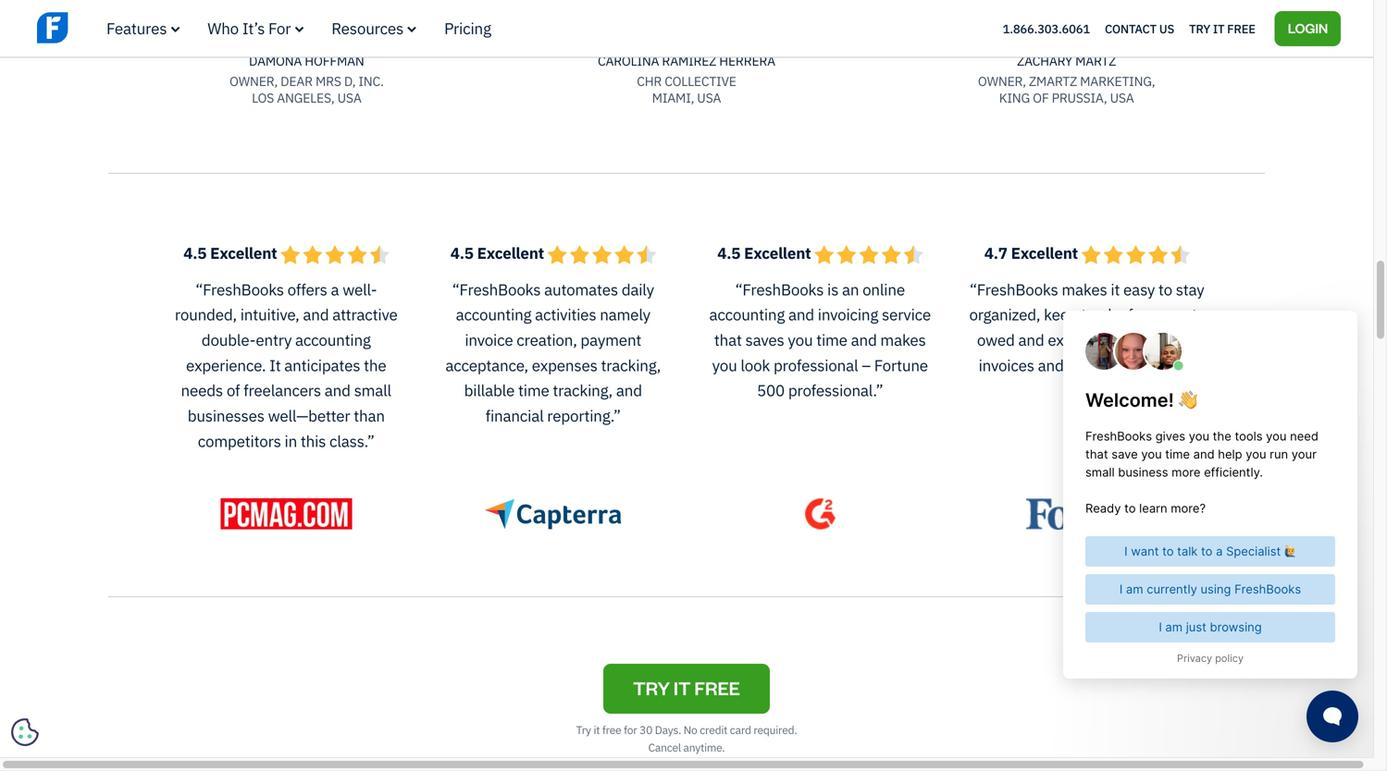 Task type: describe. For each thing, give the bounding box(es) containing it.
in
[[285, 431, 297, 452]]

star rating image for it
[[1082, 245, 1190, 265]]

"freshbooks for invoice
[[452, 279, 541, 300]]

makes inside "freshbooks is an online accounting and invoicing service that saves you time and makes you look professional – fortune 500 professional."
[[880, 330, 926, 350]]

excellent for automates
[[477, 243, 544, 263]]

offers
[[287, 279, 327, 300]]

needs
[[181, 381, 223, 401]]

businesses
[[188, 406, 264, 426]]

0 vertical spatial tracking,
[[601, 355, 661, 376]]

500
[[757, 381, 785, 401]]

time inside "freshbooks automates daily accounting activities namely invoice creation, payment acceptance, expenses tracking, billable time tracking, and financial reporting."
[[518, 381, 549, 401]]

excellent for offers
[[210, 243, 277, 263]]

forbes logo 4.png image
[[1026, 499, 1148, 530]]

chr
[[637, 73, 662, 90]]

4.5 excellent for accounting
[[717, 243, 815, 263]]

4.5 excellent for activities
[[450, 243, 548, 263]]

class."
[[329, 431, 375, 452]]

easy
[[1123, 279, 1155, 300]]

4.7
[[984, 243, 1007, 263]]

hoffman
[[305, 52, 364, 69]]

"freshbooks offers a well- rounded, intuitive, and attractive double-entry accounting experience. it anticipates the needs of freelancers and small businesses well—better than competitors in this class."
[[175, 279, 398, 452]]

experience.
[[186, 355, 266, 376]]

freshbooks logo image
[[37, 10, 180, 45]]

to
[[1158, 279, 1172, 300]]

payments."
[[1117, 355, 1195, 376]]

no
[[684, 723, 697, 738]]

star rating image for daily
[[548, 245, 656, 265]]

time inside "freshbooks is an online accounting and invoicing service that saves you time and makes you look professional – fortune 500 professional."
[[816, 330, 847, 350]]

carolina
[[598, 52, 659, 69]]

"freshbooks for and
[[195, 279, 284, 300]]

miami,
[[652, 89, 694, 106]]

expenses inside "freshbooks automates daily accounting activities namely invoice creation, payment acceptance, expenses tracking, billable time tracking, and financial reporting."
[[532, 355, 597, 376]]

zachary
[[1017, 52, 1072, 69]]

made,
[[1117, 330, 1160, 350]]

us
[[1159, 21, 1174, 36]]

look
[[741, 355, 770, 376]]

"freshbooks automates daily accounting activities namely invoice creation, payment acceptance, expenses tracking, billable time tracking, and financial reporting."
[[445, 279, 661, 426]]

rounded,
[[175, 305, 237, 325]]

intuitive,
[[240, 305, 299, 325]]

is
[[827, 279, 838, 300]]

excellent for makes
[[1011, 243, 1078, 263]]

entry
[[256, 330, 292, 350]]

for
[[624, 723, 637, 738]]

4.5 for "freshbooks is an online accounting and invoicing service that saves you time and makes you look professional – fortune 500 professional."
[[717, 243, 741, 263]]

los
[[252, 89, 274, 106]]

usa inside carolina ramirez herrera chr collective miami, usa
[[697, 89, 721, 106]]

resources link
[[331, 18, 416, 38]]

daily
[[622, 279, 654, 300]]

double-
[[202, 330, 256, 350]]

days.
[[655, 723, 681, 738]]

"freshbooks for invoicing
[[735, 279, 824, 300]]

herrera
[[719, 52, 775, 69]]

angeles,
[[277, 89, 334, 106]]

it for try it free
[[1213, 21, 1224, 36]]

mrs
[[315, 73, 341, 90]]

it's
[[242, 18, 265, 38]]

martz
[[1075, 52, 1116, 69]]

keep
[[1044, 305, 1078, 325]]

1 horizontal spatial you
[[788, 330, 813, 350]]

well-
[[343, 279, 377, 300]]

accept
[[1067, 355, 1113, 376]]

features
[[106, 18, 167, 38]]

card
[[730, 723, 751, 738]]

and down anticipates
[[325, 381, 350, 401]]

who it's for link
[[208, 18, 304, 38]]

"freshbooks is an online accounting and invoicing service that saves you time and makes you look professional – fortune 500 professional."
[[709, 279, 931, 401]]

a
[[331, 279, 339, 300]]

accounting inside the "freshbooks offers a well- rounded, intuitive, and attractive double-entry accounting experience. it anticipates the needs of freelancers and small businesses well—better than competitors in this class."
[[295, 330, 371, 350]]

and right owed
[[1018, 330, 1044, 350]]

attractive
[[332, 305, 398, 325]]

anytime.
[[683, 741, 725, 756]]

collective
[[665, 73, 736, 90]]

and up the –
[[851, 330, 877, 350]]

credit
[[700, 723, 727, 738]]

free
[[602, 723, 621, 738]]

king
[[999, 89, 1030, 106]]

login link
[[1275, 11, 1341, 46]]

usa inside zachary martz owner, zmartz marketing, king of prussia, usa
[[1110, 89, 1134, 106]]

try it free link
[[603, 664, 770, 714]]

invoices
[[979, 355, 1034, 376]]

pricing link
[[444, 18, 491, 38]]

expenses inside "freshbooks makes it easy to stay organized, keep track of payments owed and expenses made, send invoices and accept payments."
[[1048, 330, 1113, 350]]

automates
[[544, 279, 618, 300]]

features link
[[106, 18, 180, 38]]

stay
[[1176, 279, 1204, 300]]

accounting inside "freshbooks is an online accounting and invoicing service that saves you time and makes you look professional – fortune 500 professional."
[[709, 305, 785, 325]]

pricing
[[444, 18, 491, 38]]

dear
[[281, 73, 313, 90]]

this
[[301, 431, 326, 452]]



Task type: vqa. For each thing, say whether or not it's contained in the screenshot.
Interaction Awards: Winner Optimizing image
no



Task type: locate. For each thing, give the bounding box(es) containing it.
dialog
[[0, 0, 1387, 772]]

2 horizontal spatial 4.5
[[717, 243, 741, 263]]

owner, inside 'damona hoffman owner, dear mrs d, inc. los angeles, usa'
[[230, 73, 278, 90]]

you up professional
[[788, 330, 813, 350]]

it inside "freshbooks makes it easy to stay organized, keep track of payments owed and expenses made, send invoices and accept payments."
[[1111, 279, 1120, 300]]

1 horizontal spatial time
[[816, 330, 847, 350]]

and down offers
[[303, 305, 329, 325]]

prussia,
[[1052, 89, 1107, 106]]

acceptance,
[[445, 355, 528, 376]]

"freshbooks
[[195, 279, 284, 300], [452, 279, 541, 300], [735, 279, 824, 300], [970, 279, 1058, 300]]

1 "freshbooks from the left
[[195, 279, 284, 300]]

star rating image up the a
[[281, 245, 389, 265]]

free
[[1227, 21, 1255, 36]]

it
[[269, 355, 281, 376]]

0 horizontal spatial makes
[[880, 330, 926, 350]]

makes up track
[[1062, 279, 1107, 300]]

d,
[[344, 73, 356, 90]]

0 vertical spatial you
[[788, 330, 813, 350]]

than
[[354, 406, 385, 426]]

30
[[640, 723, 652, 738]]

"freshbooks up invoice
[[452, 279, 541, 300]]

marketing,
[[1080, 73, 1155, 90]]

and up reporting."
[[616, 381, 642, 401]]

0 horizontal spatial expenses
[[532, 355, 597, 376]]

try it free
[[1189, 21, 1255, 36]]

2 4.5 from the left
[[450, 243, 474, 263]]

accounting up saves
[[709, 305, 785, 325]]

it for try it free for 30 days. no credit card required. cancel anytime.
[[594, 723, 600, 738]]

1 star rating image from the left
[[281, 245, 389, 265]]

ramirez
[[662, 52, 716, 69]]

you down that
[[712, 355, 737, 376]]

excellent up saves
[[744, 243, 811, 263]]

expenses down creation,
[[532, 355, 597, 376]]

small
[[354, 381, 391, 401]]

accounting
[[456, 305, 531, 325], [709, 305, 785, 325], [295, 330, 371, 350]]

of right king
[[1033, 89, 1049, 106]]

star rating image
[[281, 245, 389, 265], [548, 245, 656, 265], [815, 245, 923, 265], [1082, 245, 1190, 265]]

organized,
[[969, 305, 1040, 325]]

usa right "miami,"
[[697, 89, 721, 106]]

2 vertical spatial of
[[227, 381, 240, 401]]

0 horizontal spatial you
[[712, 355, 737, 376]]

freelancers
[[244, 381, 321, 401]]

4.5 up invoice
[[450, 243, 474, 263]]

required.
[[754, 723, 797, 738]]

owner, down damona
[[230, 73, 278, 90]]

star rating image up the automates
[[548, 245, 656, 265]]

carolina ramirez herrera chr collective miami, usa
[[598, 52, 775, 106]]

time up 'financial'
[[518, 381, 549, 401]]

"freshbooks inside "freshbooks makes it easy to stay organized, keep track of payments owed and expenses made, send invoices and accept payments."
[[970, 279, 1058, 300]]

it
[[674, 676, 691, 700]]

1 vertical spatial of
[[1119, 305, 1133, 325]]

star rating image for a
[[281, 245, 389, 265]]

and left invoicing
[[788, 305, 814, 325]]

try
[[1189, 21, 1210, 36], [576, 723, 591, 738]]

2 "freshbooks from the left
[[452, 279, 541, 300]]

0 horizontal spatial it
[[594, 723, 600, 738]]

track
[[1081, 305, 1116, 325]]

try
[[633, 676, 670, 700]]

0 horizontal spatial of
[[227, 381, 240, 401]]

1 excellent from the left
[[210, 243, 277, 263]]

"freshbooks up saves
[[735, 279, 824, 300]]

2 vertical spatial it
[[594, 723, 600, 738]]

0 horizontal spatial usa
[[337, 89, 361, 106]]

try for try it free for 30 days. no credit card required. cancel anytime.
[[576, 723, 591, 738]]

2 excellent from the left
[[477, 243, 544, 263]]

4.7 excellent
[[984, 243, 1082, 263]]

activities
[[535, 305, 596, 325]]

"freshbooks inside the "freshbooks offers a well- rounded, intuitive, and attractive double-entry accounting experience. it anticipates the needs of freelancers and small businesses well—better than competitors in this class."
[[195, 279, 284, 300]]

owner, down zachary
[[978, 73, 1026, 90]]

"freshbooks up organized,
[[970, 279, 1058, 300]]

excellent right 4.7
[[1011, 243, 1078, 263]]

try it free link
[[1189, 16, 1255, 40]]

3 usa from the left
[[1110, 89, 1134, 106]]

0 vertical spatial it
[[1213, 21, 1224, 36]]

try inside try it free for 30 days. no credit card required. cancel anytime.
[[576, 723, 591, 738]]

0 vertical spatial expenses
[[1048, 330, 1113, 350]]

who
[[208, 18, 239, 38]]

1 vertical spatial expenses
[[532, 355, 597, 376]]

4.5 excellent up saves
[[717, 243, 815, 263]]

4.5 up that
[[717, 243, 741, 263]]

3 excellent from the left
[[744, 243, 811, 263]]

namely
[[600, 305, 650, 325]]

logo capterra.png image
[[485, 499, 622, 530]]

0 horizontal spatial owner,
[[230, 73, 278, 90]]

an
[[842, 279, 859, 300]]

try it free
[[633, 676, 740, 700]]

"freshbooks for organized,
[[970, 279, 1058, 300]]

4.5 excellent up rounded,
[[183, 243, 281, 263]]

owner, inside zachary martz owner, zmartz marketing, king of prussia, usa
[[978, 73, 1026, 90]]

contact
[[1105, 21, 1157, 36]]

0 horizontal spatial time
[[518, 381, 549, 401]]

2 horizontal spatial it
[[1213, 21, 1224, 36]]

makes up fortune
[[880, 330, 926, 350]]

payment
[[581, 330, 641, 350]]

accounting up invoice
[[456, 305, 531, 325]]

cancel
[[648, 741, 681, 756]]

3 4.5 excellent from the left
[[717, 243, 815, 263]]

0 vertical spatial of
[[1033, 89, 1049, 106]]

1 horizontal spatial try
[[1189, 21, 1210, 36]]

resources
[[331, 18, 404, 38]]

excellent up activities
[[477, 243, 544, 263]]

makes inside "freshbooks makes it easy to stay organized, keep track of payments owed and expenses made, send invoices and accept payments."
[[1062, 279, 1107, 300]]

invoicing
[[818, 305, 878, 325]]

financial
[[485, 406, 544, 426]]

cookie preferences image
[[11, 719, 39, 747]]

inc.
[[358, 73, 384, 90]]

of inside zachary martz owner, zmartz marketing, king of prussia, usa
[[1033, 89, 1049, 106]]

1 4.5 excellent from the left
[[183, 243, 281, 263]]

accounting up anticipates
[[295, 330, 371, 350]]

excellent up intuitive,
[[210, 243, 277, 263]]

competitors
[[198, 431, 281, 452]]

usa inside 'damona hoffman owner, dear mrs d, inc. los angeles, usa'
[[337, 89, 361, 106]]

1.866.303.6061 link
[[1003, 21, 1090, 36]]

zmartz
[[1029, 73, 1077, 90]]

1 owner, from the left
[[230, 73, 278, 90]]

1 vertical spatial try
[[576, 723, 591, 738]]

2 4.5 excellent from the left
[[450, 243, 548, 263]]

1 horizontal spatial of
[[1033, 89, 1049, 106]]

4 excellent from the left
[[1011, 243, 1078, 263]]

of inside the "freshbooks offers a well- rounded, intuitive, and attractive double-entry accounting experience. it anticipates the needs of freelancers and small businesses well—better than competitors in this class."
[[227, 381, 240, 401]]

try right us
[[1189, 21, 1210, 36]]

and inside "freshbooks automates daily accounting activities namely invoice creation, payment acceptance, expenses tracking, billable time tracking, and financial reporting."
[[616, 381, 642, 401]]

4.5 for "freshbooks automates daily accounting activities namely invoice creation, payment acceptance, expenses tracking, billable time tracking, and financial reporting."
[[450, 243, 474, 263]]

billable
[[464, 381, 515, 401]]

1 horizontal spatial expenses
[[1048, 330, 1113, 350]]

of
[[1033, 89, 1049, 106], [1119, 305, 1133, 325], [227, 381, 240, 401]]

of right track
[[1119, 305, 1133, 325]]

2 usa from the left
[[697, 89, 721, 106]]

owner, for king of prussia, usa
[[978, 73, 1026, 90]]

"freshbooks inside "freshbooks automates daily accounting activities namely invoice creation, payment acceptance, expenses tracking, billable time tracking, and financial reporting."
[[452, 279, 541, 300]]

excellent
[[210, 243, 277, 263], [477, 243, 544, 263], [744, 243, 811, 263], [1011, 243, 1078, 263]]

try for try it free
[[1189, 21, 1210, 36]]

1 horizontal spatial owner,
[[978, 73, 1026, 90]]

2 horizontal spatial 4.5 excellent
[[717, 243, 815, 263]]

it left easy
[[1111, 279, 1120, 300]]

4.5 up rounded,
[[183, 243, 207, 263]]

star rating image up easy
[[1082, 245, 1190, 265]]

1.866.303.6061
[[1003, 21, 1090, 36]]

owed
[[977, 330, 1015, 350]]

2 star rating image from the left
[[548, 245, 656, 265]]

4 "freshbooks from the left
[[970, 279, 1058, 300]]

4 star rating image from the left
[[1082, 245, 1190, 265]]

for
[[268, 18, 291, 38]]

star rating image up 'online'
[[815, 245, 923, 265]]

and left the accept
[[1038, 355, 1064, 376]]

who it's for
[[208, 18, 291, 38]]

3 "freshbooks from the left
[[735, 279, 824, 300]]

owner, for los angeles, usa
[[230, 73, 278, 90]]

contact us link
[[1105, 16, 1174, 40]]

logo pc mag.png image
[[220, 499, 352, 530]]

1 horizontal spatial 4.5 excellent
[[450, 243, 548, 263]]

zachary martz owner, zmartz marketing, king of prussia, usa
[[978, 52, 1155, 106]]

1 horizontal spatial accounting
[[456, 305, 531, 325]]

1 vertical spatial makes
[[880, 330, 926, 350]]

2 horizontal spatial of
[[1119, 305, 1133, 325]]

0 vertical spatial time
[[816, 330, 847, 350]]

creation,
[[517, 330, 577, 350]]

0 horizontal spatial accounting
[[295, 330, 371, 350]]

cookie consent banner dialog
[[14, 530, 291, 744]]

2 horizontal spatial usa
[[1110, 89, 1134, 106]]

send
[[1163, 330, 1197, 350]]

1 vertical spatial you
[[712, 355, 737, 376]]

4.5 for "freshbooks offers a well- rounded, intuitive, and attractive double-entry accounting experience. it anticipates the needs of freelancers and small businesses well—better than competitors in this class."
[[183, 243, 207, 263]]

1 vertical spatial time
[[518, 381, 549, 401]]

the
[[364, 355, 386, 376]]

logo g2 e1671654233587.png image
[[805, 499, 835, 530]]

it left the free
[[1213, 21, 1224, 36]]

0 horizontal spatial 4.5
[[183, 243, 207, 263]]

"freshbooks makes it easy to stay organized, keep track of payments owed and expenses made, send invoices and accept payments."
[[969, 279, 1205, 376]]

expenses up the accept
[[1048, 330, 1113, 350]]

1 horizontal spatial it
[[1111, 279, 1120, 300]]

and
[[303, 305, 329, 325], [788, 305, 814, 325], [851, 330, 877, 350], [1018, 330, 1044, 350], [1038, 355, 1064, 376], [325, 381, 350, 401], [616, 381, 642, 401]]

owner,
[[230, 73, 278, 90], [978, 73, 1026, 90]]

usa right prussia,
[[1110, 89, 1134, 106]]

1 vertical spatial it
[[1111, 279, 1120, 300]]

payments
[[1136, 305, 1205, 325]]

4.5 excellent up invoice
[[450, 243, 548, 263]]

free
[[694, 676, 740, 700]]

0 horizontal spatial try
[[576, 723, 591, 738]]

fortune
[[874, 355, 928, 376]]

of inside "freshbooks makes it easy to stay organized, keep track of payments owed and expenses made, send invoices and accept payments."
[[1119, 305, 1133, 325]]

it left free
[[594, 723, 600, 738]]

2 horizontal spatial accounting
[[709, 305, 785, 325]]

well—better
[[268, 406, 350, 426]]

excellent for is
[[744, 243, 811, 263]]

0 vertical spatial try
[[1189, 21, 1210, 36]]

0 horizontal spatial 4.5 excellent
[[183, 243, 281, 263]]

3 4.5 from the left
[[717, 243, 741, 263]]

saves
[[745, 330, 784, 350]]

tracking, down payment
[[601, 355, 661, 376]]

1 usa from the left
[[337, 89, 361, 106]]

makes
[[1062, 279, 1107, 300], [880, 330, 926, 350]]

3 star rating image from the left
[[815, 245, 923, 265]]

2 owner, from the left
[[978, 73, 1026, 90]]

star rating image for an
[[815, 245, 923, 265]]

"freshbooks inside "freshbooks is an online accounting and invoicing service that saves you time and makes you look professional – fortune 500 professional."
[[735, 279, 824, 300]]

4.5 excellent for rounded,
[[183, 243, 281, 263]]

1 horizontal spatial usa
[[697, 89, 721, 106]]

time up professional
[[816, 330, 847, 350]]

"freshbooks up intuitive,
[[195, 279, 284, 300]]

accounting inside "freshbooks automates daily accounting activities namely invoice creation, payment acceptance, expenses tracking, billable time tracking, and financial reporting."
[[456, 305, 531, 325]]

1 4.5 from the left
[[183, 243, 207, 263]]

service
[[882, 305, 931, 325]]

professional
[[774, 355, 858, 376]]

0 vertical spatial makes
[[1062, 279, 1107, 300]]

1 vertical spatial tracking,
[[553, 381, 613, 401]]

1 horizontal spatial 4.5
[[450, 243, 474, 263]]

1 horizontal spatial makes
[[1062, 279, 1107, 300]]

tracking, up reporting."
[[553, 381, 613, 401]]

try left free
[[576, 723, 591, 738]]

it inside try it free for 30 days. no credit card required. cancel anytime.
[[594, 723, 600, 738]]

usa
[[337, 89, 361, 106], [697, 89, 721, 106], [1110, 89, 1134, 106]]

usa down hoffman on the left of page
[[337, 89, 361, 106]]

of up businesses at left
[[227, 381, 240, 401]]



